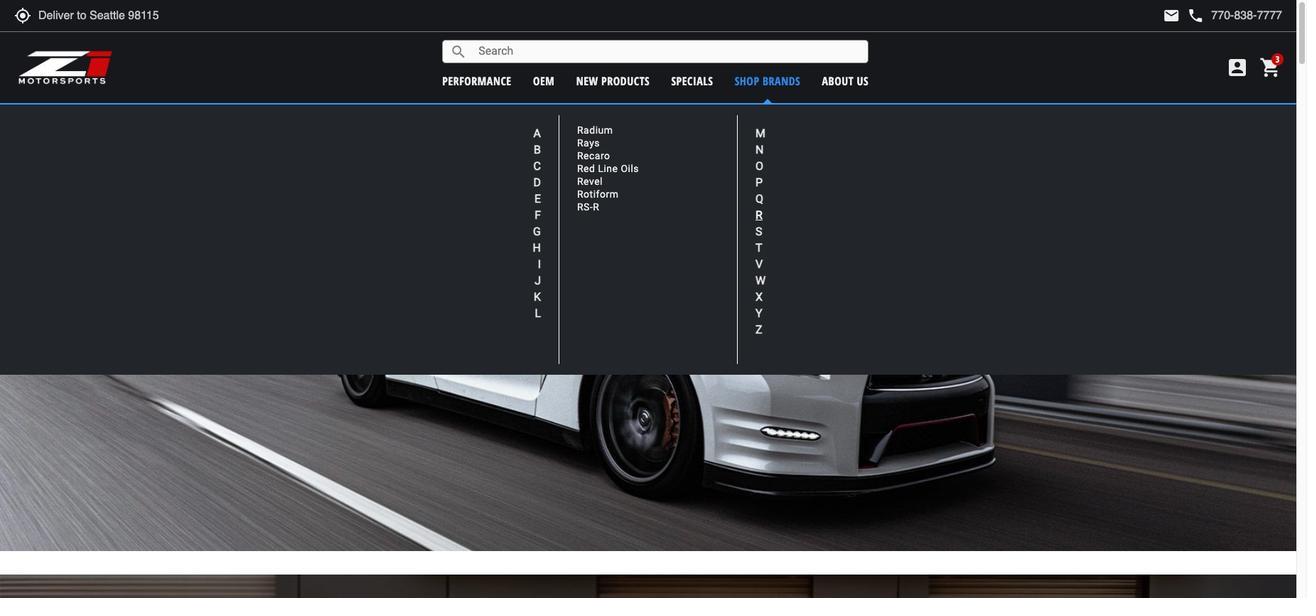 Task type: vqa. For each thing, say whether or not it's contained in the screenshot.
from
no



Task type: locate. For each thing, give the bounding box(es) containing it.
i
[[538, 257, 541, 271]]

m n o p q r s t v w x y z
[[756, 127, 766, 336]]

p
[[756, 176, 763, 189]]

l
[[535, 306, 541, 320]]

z
[[756, 323, 763, 336]]

r down the rotiform
[[593, 201, 600, 213]]

j
[[535, 274, 541, 287]]

h
[[533, 241, 541, 255]]

radium link
[[577, 125, 613, 136]]

mail link
[[1164, 7, 1181, 24]]

radium
[[577, 125, 613, 136]]

shop brands
[[735, 73, 801, 89]]

shopping_cart link
[[1257, 56, 1283, 79]]

v
[[756, 257, 763, 271]]

specials
[[672, 73, 714, 89]]

revel
[[577, 176, 603, 187]]

k
[[534, 290, 541, 304]]

red line oils link
[[577, 163, 639, 174]]

mail phone
[[1164, 7, 1205, 24]]

q
[[756, 192, 764, 206]]

my_location
[[14, 7, 31, 24]]

rs-
[[577, 201, 593, 213]]

new
[[576, 73, 599, 89]]

r
[[593, 201, 600, 213], [756, 208, 763, 222]]

oem link
[[533, 73, 555, 89]]

n
[[756, 143, 764, 156]]

account_box
[[1227, 56, 1249, 79]]

y
[[756, 306, 763, 320]]

r inside radium rays recaro red line oils revel rotiform rs-r
[[593, 201, 600, 213]]

specials link
[[672, 73, 714, 89]]

0 horizontal spatial r
[[593, 201, 600, 213]]

m
[[756, 127, 766, 140]]

currently shopping: r35 (change model)
[[574, 110, 771, 124]]

oem
[[533, 73, 555, 89]]

Search search field
[[467, 41, 868, 63]]

phone link
[[1188, 7, 1283, 24]]

win this truck shop now to get automatically entered image
[[0, 575, 1297, 598]]

performance
[[442, 73, 512, 89]]

products
[[602, 73, 650, 89]]

r up s in the top of the page
[[756, 208, 763, 222]]

c
[[534, 159, 541, 173]]

1 horizontal spatial r
[[756, 208, 763, 222]]

rays
[[577, 137, 600, 149]]

phone
[[1188, 7, 1205, 24]]



Task type: describe. For each thing, give the bounding box(es) containing it.
(change model) link
[[707, 111, 771, 124]]

shop brands link
[[735, 73, 801, 89]]

r35
[[681, 110, 702, 124]]

t
[[756, 241, 763, 255]]

shopping_cart
[[1260, 56, 1283, 79]]

d
[[534, 176, 541, 189]]

a
[[534, 127, 541, 140]]

about us
[[822, 73, 869, 89]]

performance link
[[442, 73, 512, 89]]

a b c d e f g h i j k l
[[533, 127, 541, 320]]

r inside "m n o p q r s t v w x y z"
[[756, 208, 763, 222]]

s
[[756, 225, 763, 238]]

o
[[756, 159, 764, 173]]

currently
[[574, 110, 622, 124]]

shop
[[735, 73, 760, 89]]

red
[[577, 163, 596, 174]]

new products
[[576, 73, 650, 89]]

search
[[450, 43, 467, 60]]

rs-r link
[[577, 201, 600, 213]]

oils
[[621, 163, 639, 174]]

mail
[[1164, 7, 1181, 24]]

radium rays recaro red line oils revel rotiform rs-r
[[577, 125, 639, 213]]

account_box link
[[1223, 56, 1253, 79]]

e
[[535, 192, 541, 206]]

z1 motorsports logo image
[[18, 50, 113, 85]]

rotiform
[[577, 189, 619, 200]]

w
[[756, 274, 766, 287]]

shopping:
[[625, 110, 678, 124]]

rotiform link
[[577, 189, 619, 200]]

recaro
[[577, 150, 611, 162]]

about
[[822, 73, 854, 89]]

model)
[[743, 111, 771, 124]]

line
[[598, 163, 618, 174]]

brands
[[763, 73, 801, 89]]

revel link
[[577, 176, 603, 187]]

r35 gtr mods take your r35 to the next level image
[[0, 132, 1297, 551]]

us
[[857, 73, 869, 89]]

recaro link
[[577, 150, 611, 162]]

g
[[533, 225, 541, 238]]

b
[[534, 143, 541, 156]]

f
[[535, 208, 541, 222]]

about us link
[[822, 73, 869, 89]]

x
[[756, 290, 763, 304]]

rays link
[[577, 137, 600, 149]]

new products link
[[576, 73, 650, 89]]

(change
[[707, 111, 740, 124]]



